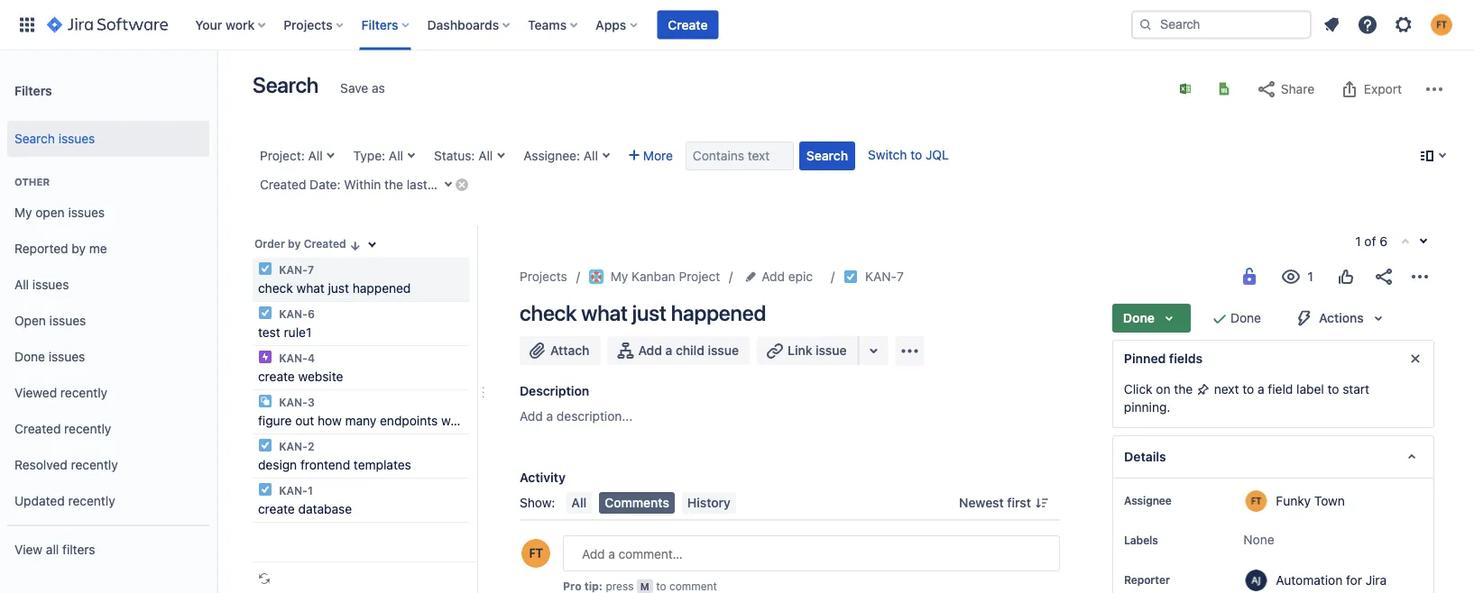 Task type: describe. For each thing, give the bounding box(es) containing it.
task image for design frontend templates
[[258, 439, 273, 453]]

within
[[344, 177, 381, 192]]

epic image
[[258, 350, 273, 365]]

Search issues using keywords text field
[[686, 142, 794, 171]]

0 horizontal spatial 2
[[308, 440, 314, 453]]

0 horizontal spatial 7
[[308, 264, 314, 276]]

1 of 6
[[1356, 234, 1388, 249]]

reported by me link
[[7, 231, 209, 267]]

to right the m
[[656, 580, 667, 593]]

details
[[1124, 450, 1167, 465]]

my for my kanban project
[[611, 269, 628, 284]]

appswitcher icon image
[[16, 14, 38, 36]]

comment
[[670, 580, 717, 593]]

apps button
[[590, 10, 645, 39]]

description
[[520, 384, 590, 399]]

done inside dropdown button
[[1124, 311, 1155, 326]]

open
[[14, 314, 46, 329]]

none
[[1244, 533, 1275, 548]]

link issue button
[[757, 337, 860, 366]]

small image
[[348, 239, 362, 253]]

filters button
[[356, 10, 417, 39]]

add a child issue
[[639, 343, 739, 358]]

actions button
[[1283, 304, 1400, 333]]

remove criteria image
[[455, 177, 469, 192]]

recently for resolved recently
[[71, 458, 118, 473]]

pinned fields
[[1124, 352, 1203, 366]]

1 horizontal spatial what
[[581, 301, 628, 326]]

other group
[[7, 157, 209, 525]]

more
[[643, 148, 673, 163]]

type: all
[[353, 148, 403, 163]]

0 horizontal spatial check what just happened
[[258, 281, 411, 296]]

all button
[[566, 493, 592, 514]]

weeks,
[[442, 177, 483, 192]]

last
[[407, 177, 428, 192]]

open in microsoft excel image
[[1179, 82, 1193, 96]]

0 vertical spatial just
[[328, 281, 349, 296]]

my kanban project image
[[589, 270, 604, 284]]

0 vertical spatial 2
[[486, 177, 493, 192]]

export
[[1364, 82, 1403, 97]]

show:
[[520, 496, 555, 511]]

create for create website
[[258, 370, 295, 384]]

export button
[[1330, 75, 1412, 104]]

open issues
[[14, 314, 86, 329]]

created recently
[[14, 422, 111, 437]]

kan- for website
[[279, 352, 308, 365]]

newest first
[[959, 496, 1031, 511]]

kan- for frontend
[[279, 440, 308, 453]]

dashboards button
[[422, 10, 517, 39]]

next issue 'kan-6' ( type 'j' ) image
[[1417, 235, 1431, 249]]

0 vertical spatial 6
[[1380, 234, 1388, 249]]

add a child issue button
[[608, 337, 750, 366]]

1 vertical spatial the
[[1174, 382, 1193, 397]]

more button
[[622, 142, 680, 171]]

created inside order by created 'link'
[[304, 238, 346, 250]]

viewed recently
[[14, 386, 107, 401]]

all issues link
[[7, 267, 209, 303]]

days
[[497, 177, 524, 192]]

recently for updated recently
[[68, 494, 115, 509]]

kan- for database
[[279, 485, 308, 497]]

to left start
[[1328, 382, 1340, 397]]

attach
[[551, 343, 590, 358]]

rule1
[[284, 325, 312, 340]]

0 horizontal spatial kan-7
[[276, 264, 314, 276]]

add epic button
[[742, 266, 819, 288]]

jql
[[926, 148, 949, 162]]

0 horizontal spatial happened
[[353, 281, 411, 296]]

first
[[1008, 496, 1031, 511]]

kan- left copy link to issue icon
[[866, 269, 897, 284]]

7 inside kan-7 link
[[897, 269, 904, 284]]

1 horizontal spatial happened
[[671, 301, 766, 326]]

search issues group
[[7, 116, 209, 162]]

figure out how many endpoints we need
[[258, 414, 490, 429]]

work
[[226, 17, 255, 32]]

share link
[[1247, 75, 1324, 104]]

status: all
[[434, 148, 493, 163]]

child
[[676, 343, 705, 358]]

pro
[[563, 580, 582, 593]]

kan-6
[[276, 308, 315, 320]]

2 horizontal spatial done
[[1231, 311, 1262, 326]]

task image for test rule1
[[258, 306, 273, 320]]

frontend
[[301, 458, 350, 473]]

project
[[679, 269, 720, 284]]

search for search issues
[[14, 131, 55, 146]]

jira
[[1366, 573, 1387, 588]]

link
[[788, 343, 813, 358]]

teams
[[528, 17, 567, 32]]

assignee
[[1124, 495, 1172, 507]]

assignee:
[[524, 148, 580, 163]]

issue inside add a child issue button
[[708, 343, 739, 358]]

1 horizontal spatial check what just happened
[[520, 301, 766, 326]]

all inside button
[[572, 496, 587, 511]]

website
[[298, 370, 343, 384]]

banner containing your work
[[0, 0, 1475, 51]]

task image left kan-7 link
[[844, 270, 858, 284]]

created date: within the last 4 weeks, 2 days
[[260, 177, 524, 192]]

for
[[1347, 573, 1363, 588]]

all inside other group
[[14, 278, 29, 293]]

1 horizontal spatial search
[[253, 72, 319, 97]]

projects link
[[520, 266, 567, 288]]

comments
[[605, 496, 670, 511]]

recently for viewed recently
[[60, 386, 107, 401]]

create
[[668, 17, 708, 32]]

how
[[318, 414, 342, 429]]

to left jql
[[911, 148, 923, 162]]

field
[[1268, 382, 1294, 397]]

done image
[[1209, 308, 1231, 329]]

viewed
[[14, 386, 57, 401]]

create website
[[258, 370, 343, 384]]

issues for done issues
[[49, 350, 85, 365]]

notifications image
[[1321, 14, 1343, 36]]

add epic
[[762, 269, 813, 284]]

1 horizontal spatial 1
[[1356, 234, 1362, 249]]

search image
[[1139, 18, 1153, 32]]

kan-4
[[276, 352, 315, 365]]

pro tip: press m to comment
[[563, 580, 717, 593]]

me
[[89, 242, 107, 256]]

test
[[258, 325, 280, 340]]

click
[[1124, 382, 1153, 397]]

switch
[[868, 148, 907, 162]]

done inside other group
[[14, 350, 45, 365]]

switch to jql link
[[868, 148, 949, 162]]

search issues
[[14, 131, 95, 146]]

your
[[195, 17, 222, 32]]

add a description...
[[520, 409, 633, 424]]

design
[[258, 458, 297, 473]]

done issues link
[[7, 339, 209, 375]]



Task type: locate. For each thing, give the bounding box(es) containing it.
1 vertical spatial projects
[[520, 269, 567, 284]]

6 right of
[[1380, 234, 1388, 249]]

attach button
[[520, 337, 601, 366]]

check what just happened
[[258, 281, 411, 296], [520, 301, 766, 326]]

jira software image
[[47, 14, 168, 36], [47, 14, 168, 36]]

a for child
[[666, 343, 673, 358]]

task image up test
[[258, 306, 273, 320]]

task image up design
[[258, 439, 273, 453]]

1 horizontal spatial 7
[[897, 269, 904, 284]]

add down the description
[[520, 409, 543, 424]]

issues for search issues
[[58, 131, 95, 146]]

all right type: at the top
[[389, 148, 403, 163]]

add inside button
[[639, 343, 662, 358]]

my open issues
[[14, 205, 105, 220]]

1 horizontal spatial just
[[632, 301, 667, 326]]

a down the description
[[547, 409, 553, 424]]

2 vertical spatial a
[[547, 409, 553, 424]]

all for assignee: all
[[584, 148, 598, 163]]

add for add a description...
[[520, 409, 543, 424]]

0 horizontal spatial check
[[258, 281, 293, 296]]

2 vertical spatial search
[[807, 148, 848, 163]]

kan- up design
[[279, 440, 308, 453]]

apps
[[596, 17, 627, 32]]

by inside other group
[[72, 242, 86, 256]]

history button
[[682, 493, 736, 514]]

1 horizontal spatial the
[[1174, 382, 1193, 397]]

2 horizontal spatial a
[[1258, 382, 1265, 397]]

1 vertical spatial 1
[[308, 485, 313, 497]]

my right my kanban project icon
[[611, 269, 628, 284]]

all for project: all
[[308, 148, 323, 163]]

recently
[[60, 386, 107, 401], [64, 422, 111, 437], [71, 458, 118, 473], [68, 494, 115, 509]]

save
[[340, 81, 368, 96]]

1 horizontal spatial check
[[520, 301, 577, 326]]

all up open
[[14, 278, 29, 293]]

the left 'last'
[[385, 177, 403, 192]]

design frontend templates
[[258, 458, 411, 473]]

order by created link
[[253, 233, 364, 255]]

1 horizontal spatial 2
[[486, 177, 493, 192]]

all right status:
[[479, 148, 493, 163]]

0 horizontal spatial 1
[[308, 485, 313, 497]]

0 horizontal spatial 6
[[308, 308, 315, 320]]

0 vertical spatial check what just happened
[[258, 281, 411, 296]]

0 vertical spatial a
[[666, 343, 673, 358]]

created down viewed at the left bottom of the page
[[14, 422, 61, 437]]

2 task image from the top
[[258, 483, 273, 497]]

your profile and settings image
[[1431, 14, 1453, 36]]

7 up the "add app" "icon"
[[897, 269, 904, 284]]

0 vertical spatial what
[[297, 281, 325, 296]]

add left child
[[639, 343, 662, 358]]

teams button
[[523, 10, 585, 39]]

0 vertical spatial the
[[385, 177, 403, 192]]

view all filters
[[14, 543, 95, 558]]

task image
[[258, 306, 273, 320], [258, 483, 273, 497]]

actions image
[[1410, 266, 1431, 288]]

menu bar
[[563, 493, 740, 514]]

issue right child
[[708, 343, 739, 358]]

2
[[486, 177, 493, 192], [308, 440, 314, 453]]

search down projects dropdown button
[[253, 72, 319, 97]]

1 horizontal spatial 4
[[431, 177, 439, 192]]

1 vertical spatial check what just happened
[[520, 301, 766, 326]]

reporter pin to top image
[[1174, 573, 1188, 588]]

the right on
[[1174, 382, 1193, 397]]

1 horizontal spatial 6
[[1380, 234, 1388, 249]]

create down kan-1
[[258, 502, 295, 517]]

projects for projects "link"
[[520, 269, 567, 284]]

just down small image
[[328, 281, 349, 296]]

done issues
[[14, 350, 85, 365]]

created for created recently
[[14, 422, 61, 437]]

1 left of
[[1356, 234, 1362, 249]]

filters inside filters popup button
[[362, 17, 399, 32]]

0 vertical spatial created
[[260, 177, 306, 192]]

recently down created recently link
[[71, 458, 118, 473]]

1 horizontal spatial my
[[611, 269, 628, 284]]

labels pin to top image
[[1162, 533, 1177, 548]]

0 vertical spatial add
[[762, 269, 785, 284]]

kan- up rule1
[[279, 308, 308, 320]]

filters up as at the top left of the page
[[362, 17, 399, 32]]

2 horizontal spatial search
[[807, 148, 848, 163]]

kan- for out
[[279, 396, 308, 409]]

2 up frontend
[[308, 440, 314, 453]]

click on the
[[1124, 382, 1197, 397]]

next
[[1215, 382, 1240, 397]]

kan-7 link
[[866, 266, 904, 288]]

copy link to issue image
[[901, 269, 915, 283]]

0 horizontal spatial my
[[14, 205, 32, 220]]

6 up rule1
[[308, 308, 315, 320]]

a inside next to a field label to start pinning.
[[1258, 382, 1265, 397]]

my kanban project
[[611, 269, 720, 284]]

sidebar navigation image
[[197, 72, 236, 108]]

view
[[14, 543, 43, 558]]

1 vertical spatial what
[[581, 301, 628, 326]]

open
[[35, 205, 65, 220]]

add app image
[[899, 341, 921, 362]]

0 vertical spatial 4
[[431, 177, 439, 192]]

all for type: all
[[389, 148, 403, 163]]

0 horizontal spatial what
[[297, 281, 325, 296]]

task image for check what just happened
[[258, 262, 273, 276]]

4 up website
[[308, 352, 315, 365]]

start
[[1343, 382, 1370, 397]]

0 horizontal spatial done
[[14, 350, 45, 365]]

1 task image from the top
[[258, 306, 273, 320]]

1 vertical spatial my
[[611, 269, 628, 284]]

0 horizontal spatial 4
[[308, 352, 315, 365]]

label
[[1297, 382, 1325, 397]]

0 horizontal spatial a
[[547, 409, 553, 424]]

by left me
[[72, 242, 86, 256]]

vote options: no one has voted for this issue yet. image
[[1336, 266, 1357, 288]]

by for reported
[[72, 242, 86, 256]]

0 horizontal spatial by
[[72, 242, 86, 256]]

switch to jql
[[868, 148, 949, 162]]

0 vertical spatial filters
[[362, 17, 399, 32]]

check what just happened down the kanban
[[520, 301, 766, 326]]

add left epic
[[762, 269, 785, 284]]

3
[[308, 396, 315, 409]]

menu bar containing all
[[563, 493, 740, 514]]

out
[[295, 414, 314, 429]]

save as button
[[331, 74, 394, 103]]

0 horizontal spatial add
[[520, 409, 543, 424]]

what down my kanban project icon
[[581, 301, 628, 326]]

1 vertical spatial a
[[1258, 382, 1265, 397]]

kan- up the create database
[[279, 485, 308, 497]]

search
[[253, 72, 319, 97], [14, 131, 55, 146], [807, 148, 848, 163]]

0 horizontal spatial just
[[328, 281, 349, 296]]

check what just happened up kan-6
[[258, 281, 411, 296]]

subtask image
[[258, 394, 273, 409]]

0 vertical spatial 1
[[1356, 234, 1362, 249]]

a left child
[[666, 343, 673, 358]]

kan- for what
[[279, 264, 308, 276]]

my left open
[[14, 205, 32, 220]]

Search field
[[1132, 10, 1312, 39]]

newest first button
[[949, 493, 1060, 514]]

we
[[441, 414, 458, 429]]

press
[[606, 580, 634, 593]]

done button
[[1113, 304, 1191, 333]]

task image
[[258, 262, 273, 276], [844, 270, 858, 284], [258, 439, 273, 453]]

type:
[[353, 148, 386, 163]]

next to a field label to start pinning.
[[1124, 382, 1370, 415]]

endpoints
[[380, 414, 438, 429]]

check down projects "link"
[[520, 301, 577, 326]]

1 create from the top
[[258, 370, 295, 384]]

resolved recently link
[[7, 448, 209, 484]]

pinned
[[1124, 352, 1166, 366]]

open in google sheets image
[[1218, 82, 1232, 96]]

issue inside link issue button
[[816, 343, 847, 358]]

to
[[911, 148, 923, 162], [1243, 382, 1255, 397], [1328, 382, 1340, 397], [656, 580, 667, 593]]

the
[[385, 177, 403, 192], [1174, 382, 1193, 397]]

1 vertical spatial add
[[639, 343, 662, 358]]

happened down small image
[[353, 281, 411, 296]]

by right order
[[288, 238, 301, 250]]

banner
[[0, 0, 1475, 51]]

4 right 'last'
[[431, 177, 439, 192]]

many
[[345, 414, 377, 429]]

all right show:
[[572, 496, 587, 511]]

issues for open issues
[[49, 314, 86, 329]]

kan- for rule1
[[279, 308, 308, 320]]

recently for created recently
[[64, 422, 111, 437]]

link web pages and more image
[[863, 340, 885, 362]]

1 vertical spatial 4
[[308, 352, 315, 365]]

search for search button at right top
[[807, 148, 848, 163]]

done up 'next'
[[1231, 311, 1262, 326]]

0 horizontal spatial projects
[[284, 17, 333, 32]]

all for status: all
[[479, 148, 493, 163]]

my for my open issues
[[14, 205, 32, 220]]

filters up search issues
[[14, 83, 52, 98]]

primary element
[[11, 0, 1132, 50]]

kan- up create website
[[279, 352, 308, 365]]

1 vertical spatial 6
[[308, 308, 315, 320]]

a inside button
[[666, 343, 673, 358]]

0 horizontal spatial filters
[[14, 83, 52, 98]]

dashboards
[[427, 17, 499, 32]]

1 vertical spatial just
[[632, 301, 667, 326]]

history
[[688, 496, 731, 511]]

not available - this is the first issue image
[[1399, 236, 1413, 250]]

1 vertical spatial create
[[258, 502, 295, 517]]

1 horizontal spatial projects
[[520, 269, 567, 284]]

0 vertical spatial projects
[[284, 17, 333, 32]]

recently down resolved recently link
[[68, 494, 115, 509]]

add for add epic
[[762, 269, 785, 284]]

done up pinned
[[1124, 311, 1155, 326]]

projects inside projects dropdown button
[[284, 17, 333, 32]]

1 vertical spatial 2
[[308, 440, 314, 453]]

0 vertical spatial create
[[258, 370, 295, 384]]

recently inside 'link'
[[60, 386, 107, 401]]

just
[[328, 281, 349, 296], [632, 301, 667, 326]]

all up date:
[[308, 148, 323, 163]]

open issues link
[[7, 303, 209, 339]]

to right 'next'
[[1243, 382, 1255, 397]]

search issues link
[[7, 121, 209, 157]]

1 horizontal spatial by
[[288, 238, 301, 250]]

0 vertical spatial my
[[14, 205, 32, 220]]

order by created
[[255, 238, 346, 250]]

kan-7
[[276, 264, 314, 276], [866, 269, 904, 284]]

0 vertical spatial search
[[253, 72, 319, 97]]

search inside button
[[807, 148, 848, 163]]

1 vertical spatial task image
[[258, 483, 273, 497]]

1 issue from the left
[[708, 343, 739, 358]]

0 vertical spatial check
[[258, 281, 293, 296]]

help image
[[1357, 14, 1379, 36]]

link issue
[[788, 343, 847, 358]]

1 horizontal spatial kan-7
[[866, 269, 904, 284]]

happened down project
[[671, 301, 766, 326]]

automation for jira
[[1276, 573, 1387, 588]]

newest
[[959, 496, 1004, 511]]

recently down viewed recently 'link'
[[64, 422, 111, 437]]

2 vertical spatial add
[[520, 409, 543, 424]]

town
[[1315, 494, 1346, 509]]

just down my kanban project link
[[632, 301, 667, 326]]

created left small image
[[304, 238, 346, 250]]

1 vertical spatial created
[[304, 238, 346, 250]]

0 vertical spatial task image
[[258, 306, 273, 320]]

1 horizontal spatial filters
[[362, 17, 399, 32]]

automation
[[1276, 573, 1343, 588]]

task image for create database
[[258, 483, 273, 497]]

issues for all issues
[[32, 278, 69, 293]]

happened
[[353, 281, 411, 296], [671, 301, 766, 326]]

recently up the created recently
[[60, 386, 107, 401]]

kan-7 down order by created
[[276, 264, 314, 276]]

1 vertical spatial happened
[[671, 301, 766, 326]]

0 horizontal spatial issue
[[708, 343, 739, 358]]

1 horizontal spatial done
[[1124, 311, 1155, 326]]

issues inside group
[[58, 131, 95, 146]]

Add a comment… field
[[563, 536, 1060, 572]]

settings image
[[1393, 14, 1415, 36]]

funky
[[1276, 494, 1312, 509]]

1 horizontal spatial a
[[666, 343, 673, 358]]

kan-1
[[276, 485, 313, 497]]

2 horizontal spatial add
[[762, 269, 785, 284]]

my inside other group
[[14, 205, 32, 220]]

7 down order by created 'link'
[[308, 264, 314, 276]]

done down open
[[14, 350, 45, 365]]

updated recently
[[14, 494, 115, 509]]

pinning.
[[1124, 400, 1171, 415]]

check up kan-6
[[258, 281, 293, 296]]

projects right "work"
[[284, 17, 333, 32]]

2 issue from the left
[[816, 343, 847, 358]]

of
[[1365, 234, 1377, 249]]

1 vertical spatial check
[[520, 301, 577, 326]]

1 up the create database
[[308, 485, 313, 497]]

share image
[[1374, 266, 1395, 288]]

assignee pin to top image
[[1176, 494, 1190, 508]]

search up other
[[14, 131, 55, 146]]

hide message image
[[1405, 348, 1427, 370]]

all issues
[[14, 278, 69, 293]]

1 horizontal spatial issue
[[816, 343, 847, 358]]

templates
[[354, 458, 411, 473]]

a left field at the bottom right of page
[[1258, 382, 1265, 397]]

kan- up 'out'
[[279, 396, 308, 409]]

projects left my kanban project icon
[[520, 269, 567, 284]]

by inside 'link'
[[288, 238, 301, 250]]

need
[[461, 414, 490, 429]]

0 horizontal spatial search
[[14, 131, 55, 146]]

newest first image
[[1035, 496, 1050, 511]]

kan-
[[279, 264, 308, 276], [866, 269, 897, 284], [279, 308, 308, 320], [279, 352, 308, 365], [279, 396, 308, 409], [279, 440, 308, 453], [279, 485, 308, 497]]

kan-3
[[276, 396, 315, 409]]

1 vertical spatial filters
[[14, 83, 52, 98]]

what up kan-6
[[297, 281, 325, 296]]

kan- down order by created
[[279, 264, 308, 276]]

view all filters link
[[7, 532, 209, 569]]

0 vertical spatial happened
[[353, 281, 411, 296]]

all
[[308, 148, 323, 163], [389, 148, 403, 163], [479, 148, 493, 163], [584, 148, 598, 163], [14, 278, 29, 293], [572, 496, 587, 511]]

2 vertical spatial created
[[14, 422, 61, 437]]

fields
[[1170, 352, 1203, 366]]

created inside created recently link
[[14, 422, 61, 437]]

test rule1
[[258, 325, 312, 340]]

add inside dropdown button
[[762, 269, 785, 284]]

search left switch
[[807, 148, 848, 163]]

database
[[298, 502, 352, 517]]

a for description...
[[547, 409, 553, 424]]

projects for projects dropdown button
[[284, 17, 333, 32]]

2 left days
[[486, 177, 493, 192]]

1 vertical spatial search
[[14, 131, 55, 146]]

task image down order
[[258, 262, 273, 276]]

create for create database
[[258, 502, 295, 517]]

created for created date: within the last 4 weeks, 2 days
[[260, 177, 306, 192]]

created down project:
[[260, 177, 306, 192]]

create down epic icon
[[258, 370, 295, 384]]

all right assignee:
[[584, 148, 598, 163]]

details element
[[1113, 436, 1435, 479]]

profile image of funky town image
[[522, 540, 551, 569]]

actions
[[1320, 311, 1364, 326]]

all
[[46, 543, 59, 558]]

6
[[1380, 234, 1388, 249], [308, 308, 315, 320]]

funky town
[[1276, 494, 1346, 509]]

reported by me
[[14, 242, 107, 256]]

issue right link
[[816, 343, 847, 358]]

add
[[762, 269, 785, 284], [639, 343, 662, 358], [520, 409, 543, 424]]

add for add a child issue
[[639, 343, 662, 358]]

project:
[[260, 148, 305, 163]]

by for order
[[288, 238, 301, 250]]

created
[[260, 177, 306, 192], [304, 238, 346, 250], [14, 422, 61, 437]]

search inside group
[[14, 131, 55, 146]]

1 horizontal spatial add
[[639, 343, 662, 358]]

task image down design
[[258, 483, 273, 497]]

kan-7 up link web pages and more icon
[[866, 269, 904, 284]]

my open issues link
[[7, 195, 209, 231]]

2 create from the top
[[258, 502, 295, 517]]

0 horizontal spatial the
[[385, 177, 403, 192]]

description...
[[557, 409, 633, 424]]



Task type: vqa. For each thing, say whether or not it's contained in the screenshot.
right issue
yes



